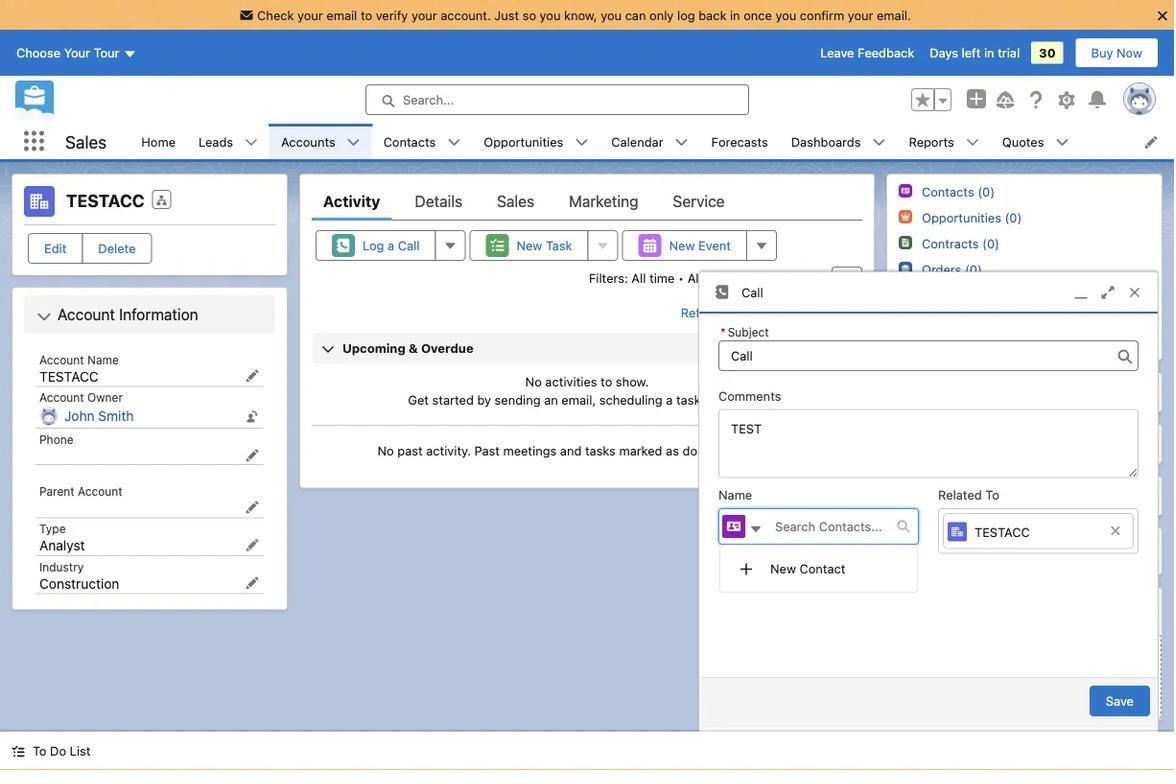 Task type: describe. For each thing, give the bounding box(es) containing it.
leave feedback
[[821, 46, 915, 60]]

account name
[[39, 353, 119, 367]]

name inside the call dialog
[[719, 488, 752, 502]]

text default image inside the call dialog
[[749, 523, 763, 536]]

by
[[477, 393, 491, 407]]

30
[[1039, 46, 1056, 60]]

smith
[[98, 408, 134, 424]]

your
[[64, 46, 90, 60]]

john smith
[[64, 408, 134, 424]]

feedback
[[858, 46, 915, 60]]

search...
[[403, 93, 454, 107]]

contracts (0) link
[[922, 236, 1000, 251]]

cases image
[[899, 314, 912, 327]]

log
[[363, 238, 384, 253]]

2 you from the left
[[601, 8, 622, 22]]

edit industry image
[[246, 577, 259, 590]]

new contact option
[[721, 554, 917, 584]]

information
[[119, 306, 198, 324]]

get
[[408, 393, 429, 407]]

filters:
[[589, 271, 628, 285]]

edit button
[[28, 233, 83, 264]]

*
[[721, 325, 726, 339]]

choose your tour
[[16, 46, 119, 60]]

* subject
[[721, 325, 769, 339]]

phone
[[39, 433, 74, 446]]

cases image
[[899, 485, 922, 508]]

account owner
[[39, 391, 123, 404]]

accounts list item
[[270, 124, 372, 159]]

text default image inside accounts list item
[[347, 136, 360, 149]]

view all link
[[815, 297, 863, 328]]

more.
[[733, 393, 766, 407]]

sales inside tab list
[[497, 192, 535, 211]]

marked
[[619, 443, 663, 458]]

related to
[[938, 488, 1000, 502]]

expand all button
[[739, 297, 802, 328]]

call dialog
[[698, 272, 1159, 732]]

can
[[625, 8, 646, 22]]

forecasts
[[711, 134, 768, 149]]

log
[[677, 8, 695, 22]]

log a call button
[[316, 230, 436, 261]]

new task
[[517, 238, 572, 253]]

text default image for leads
[[245, 136, 258, 149]]

quotes list item
[[991, 124, 1081, 159]]

days
[[930, 46, 958, 60]]

task
[[546, 238, 572, 253]]

tab list containing activity
[[312, 182, 863, 221]]

calendar
[[611, 134, 664, 149]]

contacts
[[383, 134, 436, 149]]

a inside no activities to show. get started by sending an email, scheduling a task, and more.
[[666, 393, 673, 407]]

Comments text field
[[719, 409, 1139, 478]]

cases (0) link
[[922, 314, 978, 329]]

files element
[[887, 587, 1163, 721]]

reports
[[909, 134, 954, 149]]

sending
[[495, 393, 541, 407]]

• up expand
[[761, 271, 767, 285]]

to do list
[[33, 744, 91, 758]]

activities inside no activities to show. get started by sending an email, scheduling a task, and more.
[[545, 374, 597, 389]]

contact
[[800, 562, 846, 576]]

text default image for calendar
[[675, 136, 688, 149]]

a inside button
[[388, 238, 394, 253]]

contacts list item
[[372, 124, 472, 159]]

1 your from the left
[[297, 8, 323, 22]]

dashboards link
[[780, 124, 873, 159]]

list
[[70, 744, 91, 758]]

as
[[666, 443, 679, 458]]

leads list item
[[187, 124, 270, 159]]

types
[[788, 271, 820, 285]]

up
[[749, 443, 764, 458]]

all right time
[[688, 271, 702, 285]]

dashboards
[[791, 134, 861, 149]]

(10)
[[1040, 338, 1063, 352]]

save button
[[1090, 686, 1150, 717]]

edit account name image
[[246, 369, 259, 383]]

orders image
[[899, 262, 912, 275]]

save
[[1106, 694, 1134, 709]]

email
[[327, 8, 357, 22]]

no past activity. past meetings and tasks marked as done show up here.
[[378, 443, 797, 458]]

show all (10) link
[[987, 338, 1063, 352]]

opportunities list item
[[472, 124, 600, 159]]

view
[[816, 306, 844, 320]]

activity
[[323, 192, 380, 211]]

account for account name
[[39, 353, 84, 367]]

trial
[[998, 46, 1020, 60]]

edit phone image
[[246, 449, 259, 462]]

quotes
[[1002, 134, 1044, 149]]

refresh • expand all • view all
[[681, 306, 862, 320]]

edit
[[44, 241, 67, 256]]

none text field inside the call dialog
[[719, 341, 1139, 371]]

text default image for dashboards
[[873, 136, 886, 149]]

account information button
[[28, 299, 272, 330]]

text default image inside the to do list button
[[12, 745, 25, 758]]

know,
[[564, 8, 597, 22]]

john smith link
[[64, 408, 134, 425]]

buy now button
[[1075, 37, 1159, 68]]

contacts link
[[372, 124, 447, 159]]

calendar link
[[600, 124, 675, 159]]

comments
[[719, 389, 781, 403]]

account for account owner
[[39, 391, 84, 404]]

time
[[650, 271, 675, 285]]

check your email to verify your account. just so you know, you can only log back in once you confirm your email.
[[257, 8, 911, 22]]

text default image inside account information dropdown button
[[36, 309, 52, 325]]

type
[[39, 522, 66, 536]]

new for new task
[[517, 238, 542, 253]]

owner
[[87, 391, 123, 404]]

&
[[409, 341, 418, 355]]

testacc inside the call dialog
[[975, 525, 1030, 539]]

check
[[257, 8, 294, 22]]

meetings
[[503, 443, 557, 458]]

done
[[683, 443, 712, 458]]

details link
[[415, 182, 463, 221]]

list containing home
[[130, 124, 1174, 159]]

expand
[[740, 306, 783, 320]]

all left '(10)'
[[1022, 338, 1036, 352]]

show
[[715, 443, 746, 458]]

0 vertical spatial testacc
[[66, 190, 145, 211]]

parent
[[39, 485, 74, 498]]

just
[[494, 8, 519, 22]]

text default image for opportunities
[[575, 136, 588, 149]]

all right expand
[[787, 306, 801, 320]]

edit type image
[[246, 539, 259, 552]]

calendar list item
[[600, 124, 700, 159]]



Task type: locate. For each thing, give the bounding box(es) containing it.
new task button
[[470, 230, 589, 261]]

to inside the call dialog
[[986, 488, 1000, 502]]

1 vertical spatial no
[[378, 443, 394, 458]]

account for account information
[[58, 306, 115, 324]]

0 vertical spatial (0)
[[978, 488, 998, 504]]

refresh button
[[680, 297, 727, 328]]

all left time
[[632, 271, 646, 285]]

1 vertical spatial to
[[33, 744, 47, 758]]

activities up email,
[[545, 374, 597, 389]]

1 vertical spatial testacc
[[39, 368, 99, 384]]

contracts image
[[899, 236, 912, 250]]

tour
[[94, 46, 119, 60]]

1 horizontal spatial activities
[[706, 271, 758, 285]]

0 vertical spatial in
[[730, 8, 740, 22]]

filters: all time • all activities • all types
[[589, 271, 820, 285]]

text default image inside opportunities "list item"
[[575, 136, 588, 149]]

account up account owner
[[39, 353, 84, 367]]

text default image inside quotes list item
[[1056, 136, 1069, 149]]

show
[[987, 338, 1018, 352]]

new left task
[[517, 238, 542, 253]]

days left in trial
[[930, 46, 1020, 60]]

no
[[525, 374, 542, 389], [378, 443, 394, 458]]

new contact
[[770, 562, 846, 576]]

your left email.
[[848, 8, 874, 22]]

(0) for notes (0)
[[976, 544, 997, 560]]

email,
[[562, 393, 596, 407]]

Name text field
[[764, 510, 897, 544]]

1 vertical spatial call
[[742, 285, 763, 299]]

new for new event
[[669, 238, 695, 253]]

service
[[673, 192, 725, 211]]

details
[[415, 192, 463, 211]]

1 horizontal spatial name
[[719, 488, 752, 502]]

show.
[[616, 374, 649, 389]]

parent account
[[39, 485, 122, 498]]

reports list item
[[898, 124, 991, 159]]

text default image down search... button
[[575, 136, 588, 149]]

accounts link
[[270, 124, 347, 159]]

1 horizontal spatial in
[[984, 46, 995, 60]]

(0) right cases
[[978, 488, 998, 504]]

forecasts link
[[700, 124, 780, 159]]

1 vertical spatial a
[[666, 393, 673, 407]]

upcoming & overdue button
[[313, 333, 862, 364]]

a right log at left top
[[388, 238, 394, 253]]

0 horizontal spatial and
[[560, 443, 582, 458]]

text default image inside reports list item
[[966, 136, 979, 149]]

marketing
[[569, 192, 639, 211]]

testacc up delete at the left top
[[66, 190, 145, 211]]

account inside dropdown button
[[58, 306, 115, 324]]

past
[[474, 443, 500, 458]]

in right back
[[730, 8, 740, 22]]

group
[[911, 88, 952, 111]]

3 you from the left
[[776, 8, 797, 22]]

all right the view on the top right
[[847, 306, 862, 320]]

account up john
[[39, 391, 84, 404]]

1 vertical spatial and
[[560, 443, 582, 458]]

account up the account name
[[58, 306, 115, 324]]

0 vertical spatial to
[[986, 488, 1000, 502]]

account right parent
[[78, 485, 122, 498]]

leave feedback link
[[821, 46, 915, 60]]

text default image inside 'leads' list item
[[245, 136, 258, 149]]

0 horizontal spatial sales
[[65, 131, 107, 152]]

account
[[58, 306, 115, 324], [39, 353, 84, 367], [39, 391, 84, 404], [78, 485, 122, 498]]

john
[[64, 408, 95, 424]]

0 vertical spatial and
[[708, 393, 730, 407]]

text default image right the leads
[[245, 136, 258, 149]]

subject
[[728, 325, 769, 339]]

construction
[[39, 576, 119, 591]]

to right related
[[986, 488, 1000, 502]]

0 horizontal spatial to
[[33, 744, 47, 758]]

(0) for cases (0)
[[978, 488, 998, 504]]

leave
[[821, 46, 854, 60]]

0 horizontal spatial your
[[297, 8, 323, 22]]

0 horizontal spatial name
[[87, 353, 119, 367]]

delete button
[[82, 233, 152, 264]]

new event button
[[622, 230, 747, 261]]

past
[[398, 443, 423, 458]]

all left types
[[770, 271, 785, 285]]

notes
[[934, 544, 973, 560]]

reports link
[[898, 124, 966, 159]]

choose your tour button
[[15, 37, 138, 68]]

home link
[[130, 124, 187, 159]]

sales left home
[[65, 131, 107, 152]]

text default image inside calendar list item
[[675, 136, 688, 149]]

your
[[297, 8, 323, 22], [412, 8, 437, 22], [848, 8, 874, 22]]

testacc link
[[943, 513, 1134, 549]]

3 your from the left
[[848, 8, 874, 22]]

new
[[517, 238, 542, 253], [669, 238, 695, 253], [770, 562, 796, 576]]

text default image left do
[[12, 745, 25, 758]]

1 horizontal spatial new
[[669, 238, 695, 253]]

text default image right calendar
[[675, 136, 688, 149]]

0 vertical spatial name
[[87, 353, 119, 367]]

in
[[730, 8, 740, 22], [984, 46, 995, 60]]

here.
[[767, 443, 797, 458]]

dashboards list item
[[780, 124, 898, 159]]

to right email
[[361, 8, 372, 22]]

upcoming
[[343, 341, 406, 355]]

all
[[632, 271, 646, 285], [688, 271, 702, 285], [770, 271, 785, 285], [787, 306, 801, 320], [847, 306, 862, 320], [1022, 338, 1036, 352]]

0 horizontal spatial you
[[540, 8, 561, 22]]

1 vertical spatial name
[[719, 488, 752, 502]]

activities down event
[[706, 271, 758, 285]]

cases (0)
[[934, 488, 998, 504]]

1 vertical spatial to
[[601, 374, 612, 389]]

1 horizontal spatial sales
[[497, 192, 535, 211]]

opportunities (0) link
[[922, 210, 1022, 225]]

1 horizontal spatial a
[[666, 393, 673, 407]]

so
[[523, 8, 536, 22]]

call right log at left top
[[398, 238, 420, 253]]

you left can
[[601, 8, 622, 22]]

buy now
[[1091, 46, 1143, 60]]

1 horizontal spatial no
[[525, 374, 542, 389]]

0 horizontal spatial new
[[517, 238, 542, 253]]

task,
[[676, 393, 704, 407]]

industry
[[39, 560, 84, 574]]

1 horizontal spatial call
[[742, 285, 763, 299]]

0 vertical spatial activities
[[706, 271, 758, 285]]

related
[[938, 488, 982, 502]]

1 vertical spatial sales
[[497, 192, 535, 211]]

contracts (0)
[[922, 236, 1000, 250]]

0 horizontal spatial call
[[398, 238, 420, 253]]

0 horizontal spatial in
[[730, 8, 740, 22]]

no inside no activities to show. get started by sending an email, scheduling a task, and more.
[[525, 374, 542, 389]]

sales up new task button
[[497, 192, 535, 211]]

text default image inside dashboards list item
[[873, 136, 886, 149]]

0 vertical spatial to
[[361, 8, 372, 22]]

(0) right the notes
[[976, 544, 997, 560]]

a left task,
[[666, 393, 673, 407]]

marketing link
[[569, 182, 639, 221]]

to inside no activities to show. get started by sending an email, scheduling a task, and more.
[[601, 374, 612, 389]]

1 vertical spatial activities
[[545, 374, 597, 389]]

new left contact
[[770, 562, 796, 576]]

contacts image
[[899, 184, 912, 198]]

• right time
[[678, 271, 684, 285]]

left
[[962, 46, 981, 60]]

buy
[[1091, 46, 1113, 60]]

no up the sending
[[525, 374, 542, 389]]

0 horizontal spatial a
[[388, 238, 394, 253]]

in right left
[[984, 46, 995, 60]]

1 horizontal spatial to
[[601, 374, 612, 389]]

home
[[141, 134, 176, 149]]

1 horizontal spatial your
[[412, 8, 437, 22]]

contacts (0) link
[[922, 184, 995, 200]]

activities
[[706, 271, 758, 285], [545, 374, 597, 389]]

text default image right contacts image
[[749, 523, 763, 536]]

to left show.
[[601, 374, 612, 389]]

and right task,
[[708, 393, 730, 407]]

opportunities image
[[899, 210, 912, 224]]

0 vertical spatial no
[[525, 374, 542, 389]]

edit parent account image
[[246, 501, 259, 514]]

2 horizontal spatial new
[[770, 562, 796, 576]]

text default image
[[245, 136, 258, 149], [447, 136, 461, 149], [575, 136, 588, 149], [675, 136, 688, 149], [873, 136, 886, 149], [749, 523, 763, 536], [12, 745, 25, 758]]

contacts image
[[722, 515, 745, 538]]

0 horizontal spatial no
[[378, 443, 394, 458]]

new for new contact
[[770, 562, 796, 576]]

call inside dialog
[[742, 285, 763, 299]]

tab list
[[312, 182, 863, 221]]

cases (0)
[[922, 314, 978, 328]]

no for activities
[[525, 374, 542, 389]]

your right verify
[[412, 8, 437, 22]]

2 horizontal spatial your
[[848, 8, 874, 22]]

you
[[540, 8, 561, 22], [601, 8, 622, 22], [776, 8, 797, 22]]

testacc down the account name
[[39, 368, 99, 384]]

to
[[986, 488, 1000, 502], [33, 744, 47, 758]]

accounts
[[281, 134, 335, 149]]

analyst
[[39, 538, 85, 554]]

2 vertical spatial testacc
[[975, 525, 1030, 539]]

notes (0)
[[934, 544, 997, 560]]

text default image for contacts
[[447, 136, 461, 149]]

0 horizontal spatial activities
[[545, 374, 597, 389]]

activity link
[[323, 182, 380, 221]]

None text field
[[719, 341, 1139, 371]]

and
[[708, 393, 730, 407], [560, 443, 582, 458]]

delete
[[98, 241, 136, 256]]

new event
[[669, 238, 731, 253]]

list
[[130, 124, 1174, 159]]

0 vertical spatial call
[[398, 238, 420, 253]]

1 horizontal spatial and
[[708, 393, 730, 407]]

text default image left reports
[[873, 136, 886, 149]]

only
[[650, 8, 674, 22]]

you right the so
[[540, 8, 561, 22]]

and left tasks at the bottom of the page
[[560, 443, 582, 458]]

name up owner
[[87, 353, 119, 367]]

2 your from the left
[[412, 8, 437, 22]]

to inside the to do list button
[[33, 744, 47, 758]]

new inside option
[[770, 562, 796, 576]]

text default image inside "contacts" list item
[[447, 136, 461, 149]]

call inside button
[[398, 238, 420, 253]]

do
[[50, 744, 66, 758]]

verify
[[376, 8, 408, 22]]

account.
[[441, 8, 491, 22]]

• up * subject
[[730, 306, 736, 320]]

name up contacts image
[[719, 488, 752, 502]]

contacts (0)
[[922, 184, 995, 199]]

your left email
[[297, 8, 323, 22]]

new left event
[[669, 238, 695, 253]]

2 horizontal spatial you
[[776, 8, 797, 22]]

call up expand
[[742, 285, 763, 299]]

1 vertical spatial in
[[984, 46, 995, 60]]

text default image right the contacts
[[447, 136, 461, 149]]

no for past
[[378, 443, 394, 458]]

text default image
[[347, 136, 360, 149], [966, 136, 979, 149], [1056, 136, 1069, 149], [36, 309, 52, 325], [897, 520, 911, 534], [1134, 540, 1147, 554]]

you right once
[[776, 8, 797, 22]]

event
[[699, 238, 731, 253]]

1 horizontal spatial to
[[986, 488, 1000, 502]]

and inside no activities to show. get started by sending an email, scheduling a task, and more.
[[708, 393, 730, 407]]

no left past
[[378, 443, 394, 458]]

sales
[[65, 131, 107, 152], [497, 192, 535, 211]]

0 vertical spatial sales
[[65, 131, 107, 152]]

an
[[544, 393, 558, 407]]

testacc up notes (0)
[[975, 525, 1030, 539]]

no activities to show. get started by sending an email, scheduling a task, and more.
[[408, 374, 766, 407]]

1 horizontal spatial you
[[601, 8, 622, 22]]

0 horizontal spatial to
[[361, 8, 372, 22]]

• left the view on the top right
[[805, 306, 811, 320]]

1 you from the left
[[540, 8, 561, 22]]

to left do
[[33, 744, 47, 758]]

1 vertical spatial (0)
[[976, 544, 997, 560]]

scheduling
[[599, 393, 663, 407]]

opportunities (0)
[[922, 210, 1022, 225]]

0 vertical spatial a
[[388, 238, 394, 253]]



Task type: vqa. For each thing, say whether or not it's contained in the screenshot.
(0) to the top
yes



